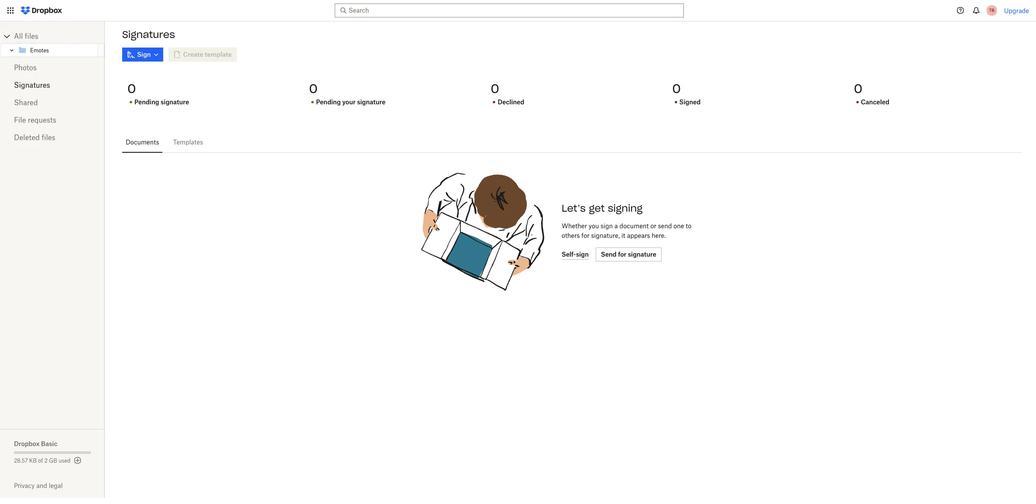 Task type: locate. For each thing, give the bounding box(es) containing it.
1 horizontal spatial sign
[[601, 222, 613, 230]]

2 0 from the left
[[309, 81, 318, 96]]

0 for signed
[[673, 81, 681, 96]]

0 vertical spatial files
[[25, 32, 38, 41]]

files for all files
[[25, 32, 38, 41]]

requests
[[28, 116, 56, 124]]

0 horizontal spatial pending
[[134, 98, 159, 106]]

signature,
[[591, 232, 620, 239]]

0 up 'declined'
[[491, 81, 499, 96]]

2 horizontal spatial signature
[[628, 251, 657, 258]]

get more space image
[[72, 455, 83, 466]]

0 horizontal spatial signatures
[[14, 81, 50, 89]]

shared
[[14, 98, 38, 107]]

0 horizontal spatial for
[[582, 232, 590, 239]]

1 horizontal spatial files
[[42, 133, 55, 142]]

signatures up sign
[[122, 28, 175, 41]]

let's get signing
[[562, 202, 643, 214]]

0 vertical spatial for
[[582, 232, 590, 239]]

you
[[589, 222, 599, 230]]

0 up the canceled
[[854, 81, 863, 96]]

privacy and legal
[[14, 482, 63, 489]]

pending
[[134, 98, 159, 106], [316, 98, 341, 106]]

others
[[562, 232, 580, 239]]

all files tree
[[1, 29, 105, 57]]

all files
[[14, 32, 38, 41]]

files down file requests link
[[42, 133, 55, 142]]

0 horizontal spatial signature
[[161, 98, 189, 106]]

self-sign
[[562, 250, 589, 258]]

legal
[[49, 482, 63, 489]]

sign inside the whether you sign a document or send one to others for signature, it appears here.
[[601, 222, 613, 230]]

whether
[[562, 222, 587, 230]]

0 horizontal spatial files
[[25, 32, 38, 41]]

0 up signed
[[673, 81, 681, 96]]

of
[[38, 458, 43, 464]]

for
[[582, 232, 590, 239], [618, 251, 627, 258]]

2 pending from the left
[[316, 98, 341, 106]]

for right send
[[618, 251, 627, 258]]

templates tab
[[170, 132, 207, 153]]

4 0 from the left
[[673, 81, 681, 96]]

signature down appears
[[628, 251, 657, 258]]

tab list containing documents
[[122, 132, 1022, 153]]

1 vertical spatial files
[[42, 133, 55, 142]]

1 pending from the left
[[134, 98, 159, 106]]

signature up templates
[[161, 98, 189, 106]]

all
[[14, 32, 23, 41]]

0 vertical spatial sign
[[601, 222, 613, 230]]

tab list
[[122, 132, 1022, 153]]

pending left your
[[316, 98, 341, 106]]

1 horizontal spatial for
[[618, 251, 627, 258]]

signature right your
[[357, 98, 386, 106]]

canceled
[[861, 98, 890, 106]]

let's
[[562, 202, 586, 214]]

0 up pending signature
[[127, 81, 136, 96]]

sign left a
[[601, 222, 613, 230]]

your
[[342, 98, 356, 106]]

dropbox
[[14, 440, 40, 447]]

files inside all files link
[[25, 32, 38, 41]]

signatures
[[122, 28, 175, 41], [14, 81, 50, 89]]

send
[[658, 222, 672, 230]]

files
[[25, 32, 38, 41], [42, 133, 55, 142]]

whether you sign a document or send one to others for signature, it appears here.
[[562, 222, 692, 239]]

sign down others
[[576, 250, 589, 258]]

1 horizontal spatial pending
[[316, 98, 341, 106]]

pending up documents
[[134, 98, 159, 106]]

one
[[674, 222, 684, 230]]

file
[[14, 116, 26, 124]]

self-
[[562, 250, 576, 258]]

5 0 from the left
[[854, 81, 863, 96]]

2
[[44, 458, 48, 464]]

for inside button
[[618, 251, 627, 258]]

pending for pending signature
[[134, 98, 159, 106]]

1 vertical spatial sign
[[576, 250, 589, 258]]

0
[[127, 81, 136, 96], [309, 81, 318, 96], [491, 81, 499, 96], [673, 81, 681, 96], [854, 81, 863, 96]]

signatures up shared
[[14, 81, 50, 89]]

signing
[[608, 202, 643, 214]]

sign
[[137, 51, 151, 58]]

signature
[[161, 98, 189, 106], [357, 98, 386, 106], [628, 251, 657, 258]]

documents tab
[[122, 132, 163, 153]]

28.57
[[14, 458, 28, 464]]

sign
[[601, 222, 613, 230], [576, 250, 589, 258]]

tb
[[989, 7, 995, 13]]

1 0 from the left
[[127, 81, 136, 96]]

0 horizontal spatial sign
[[576, 250, 589, 258]]

signature inside button
[[628, 251, 657, 258]]

sign button
[[122, 48, 163, 62]]

documents
[[126, 138, 159, 146]]

for down you
[[582, 232, 590, 239]]

dropbox logo - go to the homepage image
[[17, 3, 65, 17]]

to
[[686, 222, 692, 230]]

send for signature
[[601, 251, 657, 258]]

files right all
[[25, 32, 38, 41]]

tb button
[[985, 3, 999, 17]]

sign inside button
[[576, 250, 589, 258]]

shared link
[[14, 94, 91, 111]]

signature for send for signature
[[628, 251, 657, 258]]

1 vertical spatial for
[[618, 251, 627, 258]]

0 up pending your signature
[[309, 81, 318, 96]]

1 horizontal spatial signature
[[357, 98, 386, 106]]

0 vertical spatial signatures
[[122, 28, 175, 41]]

global header element
[[0, 0, 1036, 21]]

for inside the whether you sign a document or send one to others for signature, it appears here.
[[582, 232, 590, 239]]

3 0 from the left
[[491, 81, 499, 96]]

basic
[[41, 440, 57, 447]]

pending for pending your signature
[[316, 98, 341, 106]]

files for deleted files
[[42, 133, 55, 142]]

a
[[615, 222, 618, 230]]

files inside deleted files link
[[42, 133, 55, 142]]



Task type: describe. For each thing, give the bounding box(es) containing it.
deleted files link
[[14, 129, 91, 146]]

privacy and legal link
[[14, 482, 105, 489]]

appears
[[627, 232, 650, 239]]

send
[[601, 251, 617, 258]]

privacy
[[14, 482, 35, 489]]

emotes
[[30, 47, 49, 53]]

get
[[589, 202, 605, 214]]

28.57 kb of 2 gb used
[[14, 458, 71, 464]]

1 horizontal spatial signatures
[[122, 28, 175, 41]]

photos link
[[14, 59, 91, 76]]

0 for declined
[[491, 81, 499, 96]]

upgrade
[[1004, 7, 1029, 14]]

file requests
[[14, 116, 56, 124]]

used
[[59, 458, 71, 464]]

or
[[651, 222, 657, 230]]

0 for pending signature
[[127, 81, 136, 96]]

deleted
[[14, 133, 40, 142]]

pending your signature
[[316, 98, 386, 106]]

send for signature button
[[596, 248, 662, 262]]

document
[[620, 222, 649, 230]]

gb
[[49, 458, 57, 464]]

it
[[622, 232, 626, 239]]

kb
[[29, 458, 37, 464]]

0 for pending your signature
[[309, 81, 318, 96]]

upgrade link
[[1004, 7, 1029, 14]]

and
[[36, 482, 47, 489]]

here.
[[652, 232, 666, 239]]

photos
[[14, 63, 37, 72]]

templates
[[173, 138, 203, 146]]

deleted files
[[14, 133, 55, 142]]

signature for pending your signature
[[357, 98, 386, 106]]

emotes link
[[18, 45, 96, 55]]

dropbox basic
[[14, 440, 57, 447]]

signatures link
[[14, 76, 91, 94]]

pending signature
[[134, 98, 189, 106]]

all files link
[[14, 29, 105, 43]]

0 for canceled
[[854, 81, 863, 96]]

self-sign button
[[562, 249, 589, 260]]

declined
[[498, 98, 525, 106]]

file requests link
[[14, 111, 91, 129]]

1 vertical spatial signatures
[[14, 81, 50, 89]]

signed
[[680, 98, 701, 106]]

Search in folder "Dropbox" text field
[[349, 6, 668, 15]]



Task type: vqa. For each thing, say whether or not it's contained in the screenshot.
the left files
yes



